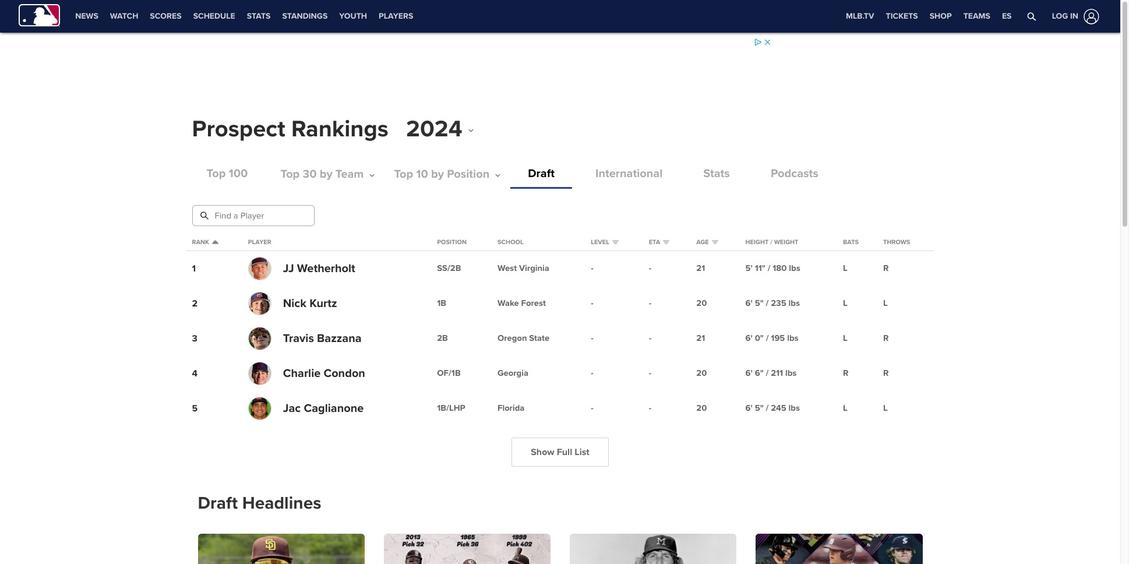 Task type: describe. For each thing, give the bounding box(es) containing it.
1b/lhp
[[437, 403, 465, 413]]

west virginia
[[498, 263, 549, 274]]

watch
[[110, 11, 138, 21]]

caglianone
[[304, 401, 364, 415]]

2024
[[406, 115, 462, 143]]

of/1b
[[437, 368, 461, 378]]

wake
[[498, 298, 519, 308]]

mlb.tv
[[846, 11, 874, 21]]

bats
[[843, 238, 859, 246]]

top 10 by position
[[394, 167, 490, 181]]

in
[[1070, 11, 1079, 21]]

teams link
[[958, 0, 996, 33]]

stats link
[[241, 0, 276, 33]]

nick
[[283, 296, 307, 310]]

5' 11" / 180 lbs
[[746, 263, 800, 274]]

top 30 by team
[[281, 167, 364, 181]]

teams
[[964, 11, 991, 21]]

team
[[335, 167, 364, 181]]

5" for nick kurtz
[[755, 298, 764, 308]]

draft button
[[528, 167, 555, 181]]

6' for charlie condon
[[746, 368, 753, 378]]

5'
[[746, 263, 753, 274]]

scores link
[[144, 0, 187, 33]]

Prospect Search text field
[[215, 206, 294, 225]]

rankings
[[291, 115, 389, 143]]

full
[[557, 446, 572, 458]]

draft for draft headlines
[[198, 492, 238, 514]]

schedule
[[193, 11, 235, 21]]

rank button
[[192, 238, 219, 246]]

es link
[[996, 0, 1018, 33]]

21 for wetherholt
[[696, 263, 705, 274]]

shop link
[[924, 0, 958, 33]]

mlb.tv link
[[840, 0, 880, 33]]

lbs for jj wetherholt
[[789, 263, 800, 274]]

schedule link
[[187, 0, 241, 33]]

throws
[[883, 238, 910, 246]]

photo headshot of jj wetherholt image
[[249, 254, 271, 283]]

search image
[[200, 212, 209, 220]]

2
[[192, 297, 198, 309]]

195
[[771, 333, 785, 343]]

youth link
[[333, 0, 373, 33]]

jj
[[283, 261, 294, 275]]

kurtz
[[309, 296, 337, 310]]

jac
[[283, 401, 301, 415]]

by for 10
[[431, 167, 444, 181]]

es
[[1002, 11, 1012, 21]]

bazzana
[[317, 331, 362, 345]]

filter image for age
[[712, 239, 718, 245]]

scores
[[150, 11, 182, 21]]

player
[[248, 238, 271, 246]]

/ right height
[[770, 238, 773, 246]]

6"
[[755, 368, 764, 378]]

prospect rankings
[[192, 115, 389, 143]]

secondary navigation element containing news
[[69, 0, 419, 33]]

state
[[529, 333, 550, 343]]

photo headshot of travis bazzana image
[[249, 327, 271, 349]]

age
[[696, 238, 709, 246]]

tickets link
[[880, 0, 924, 33]]

245
[[771, 403, 787, 413]]

show
[[531, 446, 554, 458]]

list
[[575, 446, 590, 458]]

shop
[[930, 11, 952, 21]]

/ for jj wetherholt
[[768, 263, 771, 274]]

jac caglianone
[[283, 401, 364, 415]]

r for condon
[[883, 368, 889, 378]]

lbs for nick kurtz
[[789, 298, 800, 308]]

nick kurtz
[[283, 296, 337, 310]]

l for jj wetherholt
[[843, 263, 848, 274]]

draft for draft button
[[528, 167, 555, 181]]

2b
[[437, 333, 448, 343]]

travis bazzana
[[283, 331, 362, 345]]

jj wetherholt
[[283, 261, 355, 275]]

photo headshot of jac caglianone image
[[249, 393, 271, 423]]

21 for bazzana
[[696, 333, 705, 343]]

height / weight
[[746, 238, 799, 246]]

travis
[[283, 331, 314, 345]]

/ for jac caglianone
[[766, 403, 769, 413]]

l for nick kurtz
[[843, 298, 848, 308]]

l for travis bazzana
[[843, 333, 848, 343]]

photo headshot of charlie condon image
[[249, 362, 271, 384]]

wake forest
[[498, 298, 546, 308]]

youth
[[339, 11, 367, 21]]

height
[[746, 238, 769, 246]]

stats inside top navigation "menu bar"
[[247, 11, 271, 21]]

5" for jac caglianone
[[755, 403, 764, 413]]

0"
[[755, 333, 764, 343]]

3
[[192, 332, 197, 344]]

prospect
[[192, 115, 285, 143]]

6' for travis bazzana
[[746, 333, 753, 343]]

6' 5" / 235 lbs
[[746, 298, 800, 308]]

180
[[773, 263, 787, 274]]

standings link
[[276, 0, 333, 33]]

charlie
[[283, 366, 321, 380]]



Task type: vqa. For each thing, say whether or not it's contained in the screenshot.
"episode"
no



Task type: locate. For each thing, give the bounding box(es) containing it.
by right 10
[[431, 167, 444, 181]]

3 filter image from the left
[[712, 239, 718, 245]]

top left "100"
[[207, 167, 226, 181]]

top 100
[[207, 167, 248, 181]]

log in button
[[1038, 6, 1102, 27]]

/ right the 0"
[[766, 333, 769, 343]]

2 by from the left
[[431, 167, 444, 181]]

forest
[[521, 298, 546, 308]]

podcasts
[[771, 167, 819, 181]]

1 horizontal spatial top
[[281, 167, 300, 181]]

3 20 from the top
[[696, 403, 707, 413]]

lbs right 235
[[789, 298, 800, 308]]

school
[[498, 238, 524, 246]]

international button
[[595, 167, 663, 181]]

filter image for eta
[[663, 239, 670, 245]]

advertisement element
[[348, 37, 772, 90]]

lbs right 245 in the right of the page
[[789, 403, 800, 413]]

0 horizontal spatial filter image
[[612, 239, 619, 245]]

west
[[498, 263, 517, 274]]

photo headshot of nick kurtz image
[[249, 292, 271, 314]]

rank
[[192, 238, 209, 246]]

10
[[416, 167, 428, 181]]

tertiary navigation element
[[840, 0, 1018, 33]]

lbs for charlie condon
[[785, 368, 797, 378]]

filter image right age
[[712, 239, 718, 245]]

show full list
[[531, 446, 590, 458]]

1 by from the left
[[320, 167, 333, 181]]

position right 10
[[447, 167, 490, 181]]

charlie condon
[[283, 366, 365, 380]]

1b
[[437, 298, 446, 308]]

show full list button
[[512, 437, 609, 466]]

tickets
[[886, 11, 918, 21]]

0 vertical spatial stats
[[247, 11, 271, 21]]

/ right 11"
[[768, 263, 771, 274]]

watch link
[[104, 0, 144, 33]]

position up ss/2b
[[437, 238, 467, 246]]

1 vertical spatial stats
[[703, 167, 730, 181]]

1 20 from the top
[[696, 298, 707, 308]]

major league baseball image
[[19, 4, 60, 27]]

condon
[[324, 366, 365, 380]]

1 horizontal spatial filter image
[[663, 239, 670, 245]]

standings
[[282, 11, 328, 21]]

r for wetherholt
[[883, 263, 889, 274]]

lbs right '211'
[[785, 368, 797, 378]]

21
[[696, 263, 705, 274], [696, 333, 705, 343]]

0 horizontal spatial top
[[207, 167, 226, 181]]

top left 10
[[394, 167, 413, 181]]

1 secondary navigation element from the left
[[69, 0, 419, 33]]

6' left 235
[[746, 298, 753, 308]]

stats button
[[703, 167, 730, 181]]

-
[[591, 263, 594, 274], [649, 263, 652, 274], [591, 298, 594, 308], [649, 298, 652, 308], [591, 333, 594, 343], [649, 333, 652, 343], [591, 368, 594, 378], [649, 368, 652, 378], [591, 403, 594, 413], [649, 403, 652, 413]]

1 vertical spatial position
[[437, 238, 467, 246]]

international
[[595, 167, 663, 181]]

2 vertical spatial 20
[[696, 403, 707, 413]]

2 21 from the top
[[696, 333, 705, 343]]

by right 30
[[320, 167, 333, 181]]

3 6' from the top
[[746, 368, 753, 378]]

podcasts button
[[771, 167, 819, 181]]

top
[[207, 167, 226, 181], [281, 167, 300, 181], [394, 167, 413, 181]]

1 horizontal spatial draft
[[528, 167, 555, 181]]

20 for condon
[[696, 368, 707, 378]]

2 6' from the top
[[746, 333, 753, 343]]

20 for caglianone
[[696, 403, 707, 413]]

/ left 235
[[766, 298, 769, 308]]

filter image right level
[[612, 239, 619, 245]]

1
[[192, 262, 196, 274]]

draft
[[528, 167, 555, 181], [198, 492, 238, 514]]

filter image right eta
[[663, 239, 670, 245]]

wetherholt
[[297, 261, 355, 275]]

georgia
[[498, 368, 529, 378]]

1 21 from the top
[[696, 263, 705, 274]]

4
[[192, 367, 198, 379]]

lbs for jac caglianone
[[789, 403, 800, 413]]

100
[[229, 167, 248, 181]]

top 100 button
[[207, 167, 248, 181]]

oregon
[[498, 333, 527, 343]]

20 for kurtz
[[696, 298, 707, 308]]

6' 6" / 211 lbs
[[746, 368, 797, 378]]

position
[[447, 167, 490, 181], [437, 238, 467, 246]]

log
[[1052, 11, 1068, 21]]

/ for travis bazzana
[[766, 333, 769, 343]]

level button
[[591, 238, 619, 246]]

headlines
[[242, 492, 321, 514]]

0 vertical spatial 21
[[696, 263, 705, 274]]

top for top 100
[[207, 167, 226, 181]]

top for top 30 by team
[[281, 167, 300, 181]]

l
[[843, 263, 848, 274], [843, 298, 848, 308], [883, 298, 888, 308], [843, 333, 848, 343], [843, 403, 848, 413], [883, 403, 888, 413]]

1 6' from the top
[[746, 298, 753, 308]]

2 5" from the top
[[755, 403, 764, 413]]

lbs for travis bazzana
[[787, 333, 799, 343]]

/ for nick kurtz
[[766, 298, 769, 308]]

filter image inside age button
[[712, 239, 718, 245]]

eta button
[[649, 238, 670, 246]]

1 horizontal spatial stats
[[703, 167, 730, 181]]

6' 5" / 245 lbs
[[746, 403, 800, 413]]

top for top 10 by position
[[394, 167, 413, 181]]

6' 0" / 195 lbs
[[746, 333, 799, 343]]

0 vertical spatial 20
[[696, 298, 707, 308]]

top left 30
[[281, 167, 300, 181]]

filter image inside eta button
[[663, 239, 670, 245]]

filter image
[[612, 239, 619, 245], [663, 239, 670, 245], [712, 239, 718, 245]]

log in
[[1052, 11, 1079, 21]]

virginia
[[519, 263, 549, 274]]

by
[[320, 167, 333, 181], [431, 167, 444, 181]]

1 horizontal spatial by
[[431, 167, 444, 181]]

5"
[[755, 298, 764, 308], [755, 403, 764, 413]]

1 vertical spatial draft
[[198, 492, 238, 514]]

6' left 245 in the right of the page
[[746, 403, 753, 413]]

/ left 245 in the right of the page
[[766, 403, 769, 413]]

5
[[192, 402, 198, 414]]

1 vertical spatial 21
[[696, 333, 705, 343]]

6' left 6"
[[746, 368, 753, 378]]

0 horizontal spatial by
[[320, 167, 333, 181]]

11"
[[755, 263, 766, 274]]

1 vertical spatial 5"
[[755, 403, 764, 413]]

florida
[[498, 403, 525, 413]]

secondary navigation element
[[69, 0, 419, 33], [419, 0, 517, 33]]

20
[[696, 298, 707, 308], [696, 368, 707, 378], [696, 403, 707, 413]]

2 horizontal spatial filter image
[[712, 239, 718, 245]]

1 5" from the top
[[755, 298, 764, 308]]

211
[[771, 368, 783, 378]]

/
[[770, 238, 773, 246], [768, 263, 771, 274], [766, 298, 769, 308], [766, 333, 769, 343], [766, 368, 769, 378], [766, 403, 769, 413]]

players link
[[373, 0, 419, 33]]

1 filter image from the left
[[612, 239, 619, 245]]

weight
[[774, 238, 799, 246]]

r for bazzana
[[883, 333, 889, 343]]

5" left 235
[[755, 298, 764, 308]]

0 horizontal spatial draft
[[198, 492, 238, 514]]

/ right 6"
[[766, 368, 769, 378]]

r
[[883, 263, 889, 274], [883, 333, 889, 343], [843, 368, 849, 378], [883, 368, 889, 378]]

by for 30
[[320, 167, 333, 181]]

/ for charlie condon
[[766, 368, 769, 378]]

players
[[379, 11, 413, 21]]

eta
[[649, 238, 660, 246]]

0 vertical spatial 5"
[[755, 298, 764, 308]]

6' for nick kurtz
[[746, 298, 753, 308]]

6' left the 0"
[[746, 333, 753, 343]]

2 20 from the top
[[696, 368, 707, 378]]

235
[[771, 298, 786, 308]]

4 6' from the top
[[746, 403, 753, 413]]

0 vertical spatial draft
[[528, 167, 555, 181]]

filter image inside level button
[[612, 239, 619, 245]]

0 horizontal spatial stats
[[247, 11, 271, 21]]

level
[[591, 238, 610, 246]]

filter image for level
[[612, 239, 619, 245]]

top navigation menu bar
[[0, 0, 1120, 33]]

stats
[[247, 11, 271, 21], [703, 167, 730, 181]]

5" left 245 in the right of the page
[[755, 403, 764, 413]]

2 filter image from the left
[[663, 239, 670, 245]]

2 horizontal spatial top
[[394, 167, 413, 181]]

arrow up image
[[212, 239, 219, 245]]

lbs right 180
[[789, 263, 800, 274]]

2 secondary navigation element from the left
[[419, 0, 517, 33]]

draft headlines
[[198, 492, 321, 514]]

ss/2b
[[437, 263, 461, 274]]

6' for jac caglianone
[[746, 403, 753, 413]]

1 vertical spatial 20
[[696, 368, 707, 378]]

0 vertical spatial position
[[447, 167, 490, 181]]

l for jac caglianone
[[843, 403, 848, 413]]

lbs right "195"
[[787, 333, 799, 343]]



